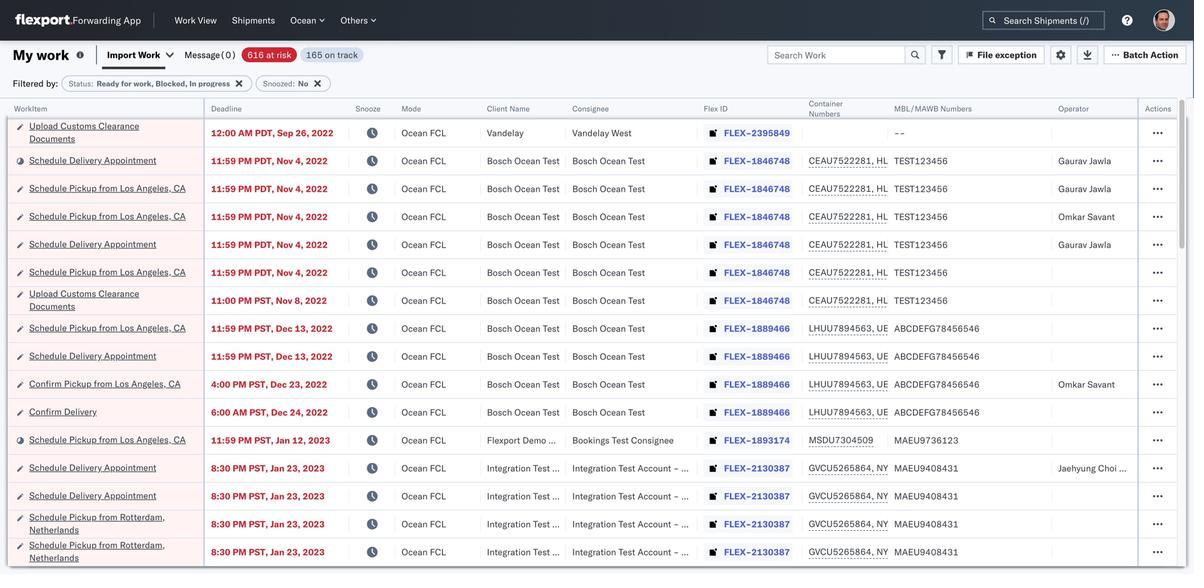 Task type: locate. For each thing, give the bounding box(es) containing it.
2 4, from the top
[[295, 183, 304, 195]]

jawla
[[1090, 156, 1112, 167], [1090, 183, 1112, 195], [1090, 239, 1112, 251]]

13, up 4:00 pm pst, dec 23, 2022 on the bottom left
[[295, 351, 309, 363]]

flex-1846748 for 2nd schedule delivery appointment button from the top
[[724, 239, 790, 251]]

1 vertical spatial customs
[[60, 288, 96, 300]]

test123456 for 2nd schedule delivery appointment button from the top
[[894, 239, 948, 251]]

1 vertical spatial documents
[[29, 301, 75, 312]]

test
[[543, 156, 560, 167], [628, 156, 645, 167], [543, 183, 560, 195], [628, 183, 645, 195], [543, 211, 560, 223], [628, 211, 645, 223], [543, 239, 560, 251], [628, 239, 645, 251], [543, 267, 560, 279], [628, 267, 645, 279], [543, 295, 560, 307], [628, 295, 645, 307], [543, 323, 560, 335], [628, 323, 645, 335], [543, 351, 560, 363], [628, 351, 645, 363], [543, 379, 560, 391], [628, 379, 645, 391], [543, 407, 560, 419], [628, 407, 645, 419], [612, 435, 629, 446], [619, 463, 636, 474], [1127, 463, 1144, 474], [619, 491, 636, 502], [619, 519, 636, 530], [619, 547, 636, 558]]

4 4, from the top
[[295, 239, 304, 251]]

schedule pickup from los angeles, ca link for 5th schedule pickup from los angeles, ca button from the top
[[29, 434, 186, 447]]

hlxu6269489, for fourth schedule pickup from los angeles, ca button from the bottom of the page
[[877, 211, 942, 222]]

lhuu7894563, for schedule delivery appointment
[[809, 351, 875, 362]]

1 horizontal spatial vandelay
[[573, 128, 609, 139]]

4 flex-1846748 from the top
[[724, 239, 790, 251]]

1889466 for confirm pickup from los angeles, ca
[[752, 379, 790, 391]]

2 netherlands from the top
[[29, 553, 79, 564]]

: left ready
[[91, 79, 93, 88]]

flex-1893174
[[724, 435, 790, 446]]

flexport. image
[[15, 14, 73, 27]]

0 vertical spatial upload
[[29, 121, 58, 132]]

1 vertical spatial upload customs clearance documents
[[29, 288, 139, 312]]

schedule delivery appointment link for second schedule delivery appointment button from the bottom of the page
[[29, 462, 156, 475]]

documents
[[29, 133, 75, 144], [29, 301, 75, 312]]

-
[[894, 128, 900, 139], [900, 128, 906, 139], [674, 463, 679, 474], [1120, 463, 1125, 474], [674, 491, 679, 502], [674, 519, 679, 530], [674, 547, 679, 558]]

: for snoozed
[[293, 79, 295, 88]]

1 vertical spatial 11:59 pm pst, dec 13, 2022
[[211, 351, 333, 363]]

flex-1846748 for fourth schedule pickup from los angeles, ca button from the bottom of the page
[[724, 211, 790, 223]]

dec for schedule pickup from los angeles, ca
[[276, 323, 293, 335]]

0 horizontal spatial :
[[91, 79, 93, 88]]

flexport
[[487, 435, 520, 446]]

resize handle column header
[[188, 99, 203, 575], [334, 99, 349, 575], [380, 99, 395, 575], [465, 99, 481, 575], [551, 99, 566, 575], [682, 99, 698, 575], [787, 99, 803, 575], [873, 99, 888, 575], [1037, 99, 1052, 575], [1123, 99, 1138, 575], [1162, 99, 1177, 575]]

1 vertical spatial work
[[138, 49, 160, 60]]

2 account from the top
[[638, 491, 671, 502]]

3 account from the top
[[638, 519, 671, 530]]

upload customs clearance documents for 12:00 am pdt, sep 26, 2022
[[29, 121, 139, 144]]

pickup for third schedule pickup from los angeles, ca button from the bottom
[[69, 267, 97, 278]]

nov for fifth schedule delivery appointment button from the bottom
[[277, 156, 293, 167]]

schedule delivery appointment link for fifth schedule delivery appointment button from the bottom
[[29, 154, 156, 167]]

3 gaurav jawla from the top
[[1059, 239, 1112, 251]]

work view
[[175, 15, 217, 26]]

upload customs clearance documents
[[29, 121, 139, 144], [29, 288, 139, 312]]

schedule pickup from los angeles, ca for third schedule pickup from los angeles, ca button from the bottom
[[29, 267, 186, 278]]

ocean fcl for fifth schedule delivery appointment button from the bottom
[[402, 156, 446, 167]]

flex-1889466
[[724, 323, 790, 335], [724, 351, 790, 363], [724, 379, 790, 391], [724, 407, 790, 419]]

consignee right "bookings"
[[631, 435, 674, 446]]

8:30 pm pst, jan 23, 2023
[[211, 463, 325, 474], [211, 491, 325, 502], [211, 519, 325, 530], [211, 547, 325, 558]]

1 jawla from the top
[[1090, 156, 1112, 167]]

lhuu7894563, uetu5238478
[[809, 323, 939, 334], [809, 351, 939, 362], [809, 379, 939, 390], [809, 407, 939, 418]]

1 vertical spatial omkar
[[1059, 379, 1086, 391]]

hlxu8034992
[[944, 155, 1006, 166], [944, 183, 1006, 194], [944, 211, 1006, 222], [944, 239, 1006, 250], [944, 267, 1006, 278], [944, 295, 1006, 306]]

1 upload customs clearance documents link from the top
[[29, 120, 187, 145]]

2 vertical spatial jawla
[[1090, 239, 1112, 251]]

0 vertical spatial netherlands
[[29, 525, 79, 536]]

1 customs from the top
[[60, 121, 96, 132]]

pm for 3rd schedule delivery appointment button from the bottom of the page
[[238, 351, 252, 363]]

lhuu7894563, for confirm pickup from los angeles, ca
[[809, 379, 875, 390]]

am right 6:00
[[233, 407, 247, 419]]

0 vertical spatial upload customs clearance documents button
[[29, 120, 187, 147]]

1 nyku9743990 from the top
[[877, 463, 939, 474]]

1 vertical spatial upload
[[29, 288, 58, 300]]

schedule pickup from los angeles, ca link for first schedule pickup from los angeles, ca button from the top
[[29, 182, 186, 195]]

11:59 pm pst, dec 13, 2022 down 11:00 pm pst, nov 8, 2022
[[211, 323, 333, 335]]

10 resize handle column header from the left
[[1123, 99, 1138, 575]]

4 test123456 from the top
[[894, 239, 948, 251]]

2 lagerfeld from the top
[[700, 491, 738, 502]]

test123456 for first schedule pickup from los angeles, ca button from the top
[[894, 183, 948, 195]]

appointment
[[104, 155, 156, 166], [104, 239, 156, 250], [104, 351, 156, 362], [104, 463, 156, 474], [104, 491, 156, 502]]

confirm pickup from los angeles, ca
[[29, 379, 181, 390]]

0 vertical spatial customs
[[60, 121, 96, 132]]

flex-
[[724, 128, 752, 139], [724, 156, 752, 167], [724, 183, 752, 195], [724, 211, 752, 223], [724, 239, 752, 251], [724, 267, 752, 279], [724, 295, 752, 307], [724, 323, 752, 335], [724, 351, 752, 363], [724, 379, 752, 391], [724, 407, 752, 419], [724, 435, 752, 446], [724, 463, 752, 474], [724, 491, 752, 502], [724, 519, 752, 530], [724, 547, 752, 558]]

omkar for lhuu7894563, uetu5238478
[[1059, 379, 1086, 391]]

consignee right demo
[[549, 435, 591, 446]]

mbl/mawb numbers button
[[888, 101, 1040, 114]]

schedule delivery appointment link for 1st schedule delivery appointment button from the bottom
[[29, 490, 156, 503]]

1 vertical spatial confirm
[[29, 407, 62, 418]]

2022 for 2nd schedule delivery appointment button from the top
[[306, 239, 328, 251]]

angeles, for confirm pickup from los angeles, ca button
[[131, 379, 166, 390]]

3 schedule from the top
[[29, 211, 67, 222]]

3 abcdefg78456546 from the top
[[894, 379, 980, 391]]

1 vertical spatial rotterdam,
[[120, 540, 165, 551]]

bosch
[[487, 156, 512, 167], [573, 156, 598, 167], [487, 183, 512, 195], [573, 183, 598, 195], [487, 211, 512, 223], [573, 211, 598, 223], [487, 239, 512, 251], [573, 239, 598, 251], [487, 267, 512, 279], [573, 267, 598, 279], [487, 295, 512, 307], [573, 295, 598, 307], [487, 323, 512, 335], [573, 323, 598, 335], [487, 351, 512, 363], [573, 351, 598, 363], [487, 379, 512, 391], [573, 379, 598, 391], [487, 407, 512, 419], [573, 407, 598, 419]]

4 resize handle column header from the left
[[465, 99, 481, 575]]

flex-1846748 for third schedule pickup from los angeles, ca button from the bottom
[[724, 267, 790, 279]]

mbl/mawb
[[894, 104, 939, 114]]

0 vertical spatial schedule pickup from rotterdam, netherlands button
[[29, 512, 187, 538]]

schedule delivery appointment button
[[29, 154, 156, 168], [29, 238, 156, 252], [29, 350, 156, 364], [29, 462, 156, 476], [29, 490, 156, 504]]

6 hlxu8034992 from the top
[[944, 295, 1006, 306]]

5 ocean fcl from the top
[[402, 239, 446, 251]]

forwarding
[[73, 14, 121, 26]]

consignee
[[573, 104, 609, 114], [549, 435, 591, 446], [631, 435, 674, 446]]

flexport demo consignee
[[487, 435, 591, 446]]

1 11:59 pm pdt, nov 4, 2022 from the top
[[211, 156, 328, 167]]

abcdefg78456546 for confirm delivery
[[894, 407, 980, 419]]

ca inside button
[[169, 379, 181, 390]]

1 11:59 from the top
[[211, 156, 236, 167]]

0 vertical spatial gaurav
[[1059, 156, 1087, 167]]

consignee up the 'vandelay west'
[[573, 104, 609, 114]]

test123456 for fourth schedule pickup from los angeles, ca button from the bottom of the page
[[894, 211, 948, 223]]

4, for first schedule pickup from los angeles, ca button from the top
[[295, 183, 304, 195]]

actions
[[1145, 104, 1172, 114]]

vandelay down client name
[[487, 128, 524, 139]]

work left "view"
[[175, 15, 196, 26]]

1 hlxu6269489, from the top
[[877, 155, 942, 166]]

0 vertical spatial upload customs clearance documents
[[29, 121, 139, 144]]

6 fcl from the top
[[430, 267, 446, 279]]

0 vertical spatial omkar
[[1059, 211, 1086, 223]]

3 4, from the top
[[295, 211, 304, 223]]

3 schedule pickup from los angeles, ca from the top
[[29, 267, 186, 278]]

numbers inside container numbers
[[809, 109, 841, 119]]

abcdefg78456546 for schedule pickup from los angeles, ca
[[894, 323, 980, 335]]

4 schedule delivery appointment link from the top
[[29, 462, 156, 475]]

work right import on the left
[[138, 49, 160, 60]]

batch action
[[1124, 49, 1179, 60]]

9 flex- from the top
[[724, 351, 752, 363]]

1 vertical spatial jawla
[[1090, 183, 1112, 195]]

0 vertical spatial schedule pickup from rotterdam, netherlands
[[29, 512, 165, 536]]

0 vertical spatial rotterdam,
[[120, 512, 165, 523]]

dec for confirm pickup from los angeles, ca
[[270, 379, 287, 391]]

2 vertical spatial gaurav
[[1059, 239, 1087, 251]]

am right 12:00
[[238, 128, 253, 139]]

uetu5238478 for schedule pickup from los angeles, ca
[[877, 323, 939, 334]]

schedule delivery appointment link for 2nd schedule delivery appointment button from the top
[[29, 238, 156, 251]]

maeu9408431
[[894, 463, 959, 474], [894, 491, 959, 502], [894, 519, 959, 530], [894, 547, 959, 558]]

vandelay left west
[[573, 128, 609, 139]]

1 schedule pickup from los angeles, ca from the top
[[29, 183, 186, 194]]

ocean fcl for second schedule pickup from los angeles, ca button from the bottom of the page
[[402, 323, 446, 335]]

appointment for 1st schedule delivery appointment button from the bottom
[[104, 491, 156, 502]]

flex id button
[[698, 101, 790, 114]]

dec up 4:00 pm pst, dec 23, 2022 on the bottom left
[[276, 351, 293, 363]]

delivery
[[69, 155, 102, 166], [69, 239, 102, 250], [69, 351, 102, 362], [64, 407, 97, 418], [69, 463, 102, 474], [69, 491, 102, 502]]

upload customs clearance documents button
[[29, 120, 187, 147], [29, 288, 187, 315]]

filtered
[[13, 78, 44, 89]]

numbers inside button
[[941, 104, 972, 114]]

lhuu7894563, for schedule pickup from los angeles, ca
[[809, 323, 875, 334]]

gaurav
[[1059, 156, 1087, 167], [1059, 183, 1087, 195], [1059, 239, 1087, 251]]

clearance for 12:00 am pdt, sep 26, 2022
[[99, 121, 139, 132]]

ocean fcl for first schedule pickup from los angeles, ca button from the top
[[402, 183, 446, 195]]

0 vertical spatial jawla
[[1090, 156, 1112, 167]]

confirm pickup from los angeles, ca button
[[29, 378, 181, 392]]

omkar
[[1059, 211, 1086, 223], [1059, 379, 1086, 391]]

4 ocean fcl from the top
[[402, 211, 446, 223]]

2 schedule from the top
[[29, 183, 67, 194]]

1 vertical spatial schedule pickup from rotterdam, netherlands link
[[29, 540, 187, 565]]

2 vertical spatial gaurav jawla
[[1059, 239, 1112, 251]]

2022 for fifth schedule delivery appointment button from the bottom
[[306, 156, 328, 167]]

1 vertical spatial am
[[233, 407, 247, 419]]

from for third schedule pickup from los angeles, ca button from the bottom
[[99, 267, 118, 278]]

2 flex-1889466 from the top
[[724, 351, 790, 363]]

numbers down container
[[809, 109, 841, 119]]

confirm delivery
[[29, 407, 97, 418]]

demo
[[523, 435, 546, 446]]

13,
[[295, 323, 309, 335], [295, 351, 309, 363]]

flex-2395849 button
[[704, 124, 793, 142], [704, 124, 793, 142]]

11:59
[[211, 156, 236, 167], [211, 183, 236, 195], [211, 211, 236, 223], [211, 239, 236, 251], [211, 267, 236, 279], [211, 323, 236, 335], [211, 351, 236, 363], [211, 435, 236, 446]]

schedule pickup from rotterdam, netherlands link for second "schedule pickup from rotterdam, netherlands" button from the bottom of the page
[[29, 512, 187, 537]]

customs for 11:00 pm pst, nov 8, 2022
[[60, 288, 96, 300]]

customs for 12:00 am pdt, sep 26, 2022
[[60, 121, 96, 132]]

hlxu6269489, for fifth schedule delivery appointment button from the bottom
[[877, 155, 942, 166]]

2 upload customs clearance documents from the top
[[29, 288, 139, 312]]

angeles, for third schedule pickup from los angeles, ca button from the bottom
[[136, 267, 171, 278]]

0 vertical spatial documents
[[29, 133, 75, 144]]

8 ocean fcl from the top
[[402, 323, 446, 335]]

dec down 11:00 pm pst, nov 8, 2022
[[276, 323, 293, 335]]

3 flex-1889466 from the top
[[724, 379, 790, 391]]

dec left 24,
[[271, 407, 288, 419]]

11:59 pm pst, dec 13, 2022 for schedule delivery appointment
[[211, 351, 333, 363]]

confirm delivery button
[[29, 406, 97, 420]]

flex-2130387
[[724, 463, 790, 474], [724, 491, 790, 502], [724, 519, 790, 530], [724, 547, 790, 558]]

1 horizontal spatial numbers
[[941, 104, 972, 114]]

schedule
[[29, 155, 67, 166], [29, 183, 67, 194], [29, 211, 67, 222], [29, 239, 67, 250], [29, 267, 67, 278], [29, 323, 67, 334], [29, 351, 67, 362], [29, 435, 67, 446], [29, 463, 67, 474], [29, 491, 67, 502], [29, 512, 67, 523], [29, 540, 67, 551]]

0 vertical spatial confirm
[[29, 379, 62, 390]]

no
[[298, 79, 308, 88]]

0 vertical spatial clearance
[[99, 121, 139, 132]]

12 ocean fcl from the top
[[402, 435, 446, 446]]

1 ceau7522281, from the top
[[809, 155, 874, 166]]

dec up 6:00 am pst, dec 24, 2022
[[270, 379, 287, 391]]

4 1889466 from the top
[[752, 407, 790, 419]]

2022 for second schedule pickup from los angeles, ca button from the bottom of the page
[[311, 323, 333, 335]]

flex-1889466 for confirm delivery
[[724, 407, 790, 419]]

13 ocean fcl from the top
[[402, 463, 446, 474]]

flex-1846748 button
[[704, 152, 793, 170], [704, 152, 793, 170], [704, 180, 793, 198], [704, 180, 793, 198], [704, 208, 793, 226], [704, 208, 793, 226], [704, 236, 793, 254], [704, 236, 793, 254], [704, 264, 793, 282], [704, 264, 793, 282], [704, 292, 793, 310], [704, 292, 793, 310]]

1 vertical spatial schedule pickup from rotterdam, netherlands
[[29, 540, 165, 564]]

5 flex-1846748 from the top
[[724, 267, 790, 279]]

15 ocean fcl from the top
[[402, 519, 446, 530]]

file exception button
[[958, 45, 1045, 65], [958, 45, 1045, 65]]

1 vertical spatial 13,
[[295, 351, 309, 363]]

schedule pickup from los angeles, ca link for fourth schedule pickup from los angeles, ca button from the bottom of the page
[[29, 210, 186, 223]]

0 horizontal spatial work
[[138, 49, 160, 60]]

0 vertical spatial savant
[[1088, 211, 1115, 223]]

11:59 pm pst, dec 13, 2022 up 4:00 pm pst, dec 23, 2022 on the bottom left
[[211, 351, 333, 363]]

0 horizontal spatial numbers
[[809, 109, 841, 119]]

2 gvcu5265864, nyku9743990 from the top
[[809, 491, 939, 502]]

rotterdam,
[[120, 512, 165, 523], [120, 540, 165, 551]]

1 ceau7522281, hlxu6269489, hlxu8034992 from the top
[[809, 155, 1006, 166]]

1 vertical spatial netherlands
[[29, 553, 79, 564]]

1 vertical spatial schedule pickup from rotterdam, netherlands button
[[29, 540, 187, 566]]

3 flex-2130387 from the top
[[724, 519, 790, 530]]

import work
[[107, 49, 160, 60]]

1 vertical spatial omkar savant
[[1059, 379, 1115, 391]]

0 vertical spatial 11:59 pm pst, dec 13, 2022
[[211, 323, 333, 335]]

bookings
[[573, 435, 610, 446]]

2022 for confirm pickup from los angeles, ca button
[[305, 379, 327, 391]]

appointment for second schedule delivery appointment button from the bottom of the page
[[104, 463, 156, 474]]

13, down 8,
[[295, 323, 309, 335]]

3 hlxu6269489, from the top
[[877, 211, 942, 222]]

uetu5238478
[[877, 323, 939, 334], [877, 351, 939, 362], [877, 379, 939, 390], [877, 407, 939, 418]]

confirm for confirm pickup from los angeles, ca
[[29, 379, 62, 390]]

ocean fcl for 2nd schedule delivery appointment button from the top
[[402, 239, 446, 251]]

3 schedule pickup from los angeles, ca button from the top
[[29, 266, 186, 280]]

4 8:30 from the top
[[211, 547, 230, 558]]

1 lhuu7894563, from the top
[[809, 323, 875, 334]]

my work
[[13, 46, 69, 64]]

4, for fifth schedule delivery appointment button from the bottom
[[295, 156, 304, 167]]

schedule pickup from los angeles, ca for 5th schedule pickup from los angeles, ca button from the top
[[29, 435, 186, 446]]

0 vertical spatial am
[[238, 128, 253, 139]]

ocean fcl for 3rd schedule delivery appointment button from the bottom of the page
[[402, 351, 446, 363]]

pickup for second "schedule pickup from rotterdam, netherlands" button from the bottom of the page
[[69, 512, 97, 523]]

angeles,
[[136, 183, 171, 194], [136, 211, 171, 222], [136, 267, 171, 278], [136, 323, 171, 334], [131, 379, 166, 390], [136, 435, 171, 446]]

165
[[306, 49, 323, 60]]

angeles, inside confirm pickup from los angeles, ca link
[[131, 379, 166, 390]]

4 ceau7522281, from the top
[[809, 239, 874, 250]]

client
[[487, 104, 508, 114]]

1 vertical spatial savant
[[1088, 379, 1115, 391]]

mode button
[[395, 101, 468, 114]]

6 resize handle column header from the left
[[682, 99, 698, 575]]

jaehyung choi - test origin agent
[[1059, 463, 1194, 474]]

0 vertical spatial schedule pickup from rotterdam, netherlands link
[[29, 512, 187, 537]]

nyku9743990
[[877, 463, 939, 474], [877, 491, 939, 502], [877, 519, 939, 530], [877, 547, 939, 558]]

3 gvcu5265864, from the top
[[809, 519, 874, 530]]

2022 for fourth schedule pickup from los angeles, ca button from the bottom of the page
[[306, 211, 328, 223]]

client name
[[487, 104, 530, 114]]

11 resize handle column header from the left
[[1162, 99, 1177, 575]]

consignee for flexport demo consignee
[[549, 435, 591, 446]]

schedule delivery appointment
[[29, 155, 156, 166], [29, 239, 156, 250], [29, 351, 156, 362], [29, 463, 156, 474], [29, 491, 156, 502]]

1 gaurav jawla from the top
[[1059, 156, 1112, 167]]

2 savant from the top
[[1088, 379, 1115, 391]]

uetu5238478 for schedule delivery appointment
[[877, 351, 939, 362]]

vandelay for vandelay west
[[573, 128, 609, 139]]

flex-1893174 button
[[704, 432, 793, 450], [704, 432, 793, 450]]

2 ceau7522281, from the top
[[809, 183, 874, 194]]

karl
[[682, 463, 698, 474], [682, 491, 698, 502], [682, 519, 698, 530], [682, 547, 698, 558]]

file exception
[[978, 49, 1037, 60]]

: left no
[[293, 79, 295, 88]]

2 uetu5238478 from the top
[[877, 351, 939, 362]]

pm for 2nd schedule delivery appointment button from the top
[[238, 239, 252, 251]]

1 vertical spatial upload customs clearance documents link
[[29, 288, 187, 313]]

schedule pickup from los angeles, ca
[[29, 183, 186, 194], [29, 211, 186, 222], [29, 267, 186, 278], [29, 323, 186, 334], [29, 435, 186, 446]]

2 fcl from the top
[[430, 156, 446, 167]]

1 vertical spatial gaurav jawla
[[1059, 183, 1112, 195]]

uetu5238478 for confirm pickup from los angeles, ca
[[877, 379, 939, 390]]

1893174
[[752, 435, 790, 446]]

Search Shipments (/) text field
[[983, 11, 1105, 30]]

0 vertical spatial omkar savant
[[1059, 211, 1115, 223]]

3 test123456 from the top
[[894, 211, 948, 223]]

shipments link
[[227, 12, 280, 29]]

5 schedule pickup from los angeles, ca link from the top
[[29, 434, 186, 447]]

1889466
[[752, 323, 790, 335], [752, 351, 790, 363], [752, 379, 790, 391], [752, 407, 790, 419]]

appointment for 3rd schedule delivery appointment button from the bottom of the page
[[104, 351, 156, 362]]

2022 for 3rd schedule delivery appointment button from the bottom of the page
[[311, 351, 333, 363]]

1 vertical spatial gaurav
[[1059, 183, 1087, 195]]

1 schedule delivery appointment button from the top
[[29, 154, 156, 168]]

3 gaurav from the top
[[1059, 239, 1087, 251]]

pickup for 5th schedule pickup from los angeles, ca button from the top
[[69, 435, 97, 446]]

0 horizontal spatial vandelay
[[487, 128, 524, 139]]

resize handle column header for the mbl/mawb numbers button
[[1037, 99, 1052, 575]]

165 on track
[[306, 49, 358, 60]]

2 schedule delivery appointment from the top
[[29, 239, 156, 250]]

2 omkar savant from the top
[[1059, 379, 1115, 391]]

numbers for container numbers
[[809, 109, 841, 119]]

omkar savant
[[1059, 211, 1115, 223], [1059, 379, 1115, 391]]

1 vertical spatial upload customs clearance documents button
[[29, 288, 187, 315]]

11:00
[[211, 295, 236, 307]]

10 flex- from the top
[[724, 379, 752, 391]]

5 4, from the top
[[295, 267, 304, 279]]

flex id
[[704, 104, 728, 114]]

lagerfeld
[[700, 463, 738, 474], [700, 491, 738, 502], [700, 519, 738, 530], [700, 547, 738, 558]]

2 ocean fcl from the top
[[402, 156, 446, 167]]

pickup for second schedule pickup from los angeles, ca button from the bottom of the page
[[69, 323, 97, 334]]

1846748
[[752, 156, 790, 167], [752, 183, 790, 195], [752, 211, 790, 223], [752, 239, 790, 251], [752, 267, 790, 279], [752, 295, 790, 307]]

bosch ocean test
[[487, 156, 560, 167], [573, 156, 645, 167], [487, 183, 560, 195], [573, 183, 645, 195], [487, 211, 560, 223], [573, 211, 645, 223], [487, 239, 560, 251], [573, 239, 645, 251], [487, 267, 560, 279], [573, 267, 645, 279], [487, 295, 560, 307], [573, 295, 645, 307], [487, 323, 560, 335], [573, 323, 645, 335], [487, 351, 560, 363], [573, 351, 645, 363], [487, 379, 560, 391], [573, 379, 645, 391], [487, 407, 560, 419], [573, 407, 645, 419]]

11:59 pm pdt, nov 4, 2022
[[211, 156, 328, 167], [211, 183, 328, 195], [211, 211, 328, 223], [211, 239, 328, 251], [211, 267, 328, 279]]

3 karl from the top
[[682, 519, 698, 530]]

1 vertical spatial clearance
[[99, 288, 139, 300]]

omkar savant for lhuu7894563, uetu5238478
[[1059, 379, 1115, 391]]

account
[[638, 463, 671, 474], [638, 491, 671, 502], [638, 519, 671, 530], [638, 547, 671, 558]]

ocean fcl for confirm delivery button
[[402, 407, 446, 419]]

2 documents from the top
[[29, 301, 75, 312]]

0 vertical spatial gaurav jawla
[[1059, 156, 1112, 167]]

5 ceau7522281, hlxu6269489, hlxu8034992 from the top
[[809, 267, 1006, 278]]

0 vertical spatial 13,
[[295, 323, 309, 335]]

1 gvcu5265864, from the top
[[809, 463, 874, 474]]

23,
[[289, 379, 303, 391], [287, 463, 301, 474], [287, 491, 301, 502], [287, 519, 301, 530], [287, 547, 301, 558]]

numbers right mbl/mawb at the top
[[941, 104, 972, 114]]

2 upload from the top
[[29, 288, 58, 300]]

616
[[247, 49, 264, 60]]

dec for confirm delivery
[[271, 407, 288, 419]]

3 1889466 from the top
[[752, 379, 790, 391]]

from for second "schedule pickup from rotterdam, netherlands" button from the bottom of the page
[[99, 512, 118, 523]]

10 schedule from the top
[[29, 491, 67, 502]]

0 vertical spatial work
[[175, 15, 196, 26]]

upload customs clearance documents link for 12:00 am pdt, sep 26, 2022
[[29, 120, 187, 145]]

1 horizontal spatial :
[[293, 79, 295, 88]]

2 schedule pickup from rotterdam, netherlands link from the top
[[29, 540, 187, 565]]

upload customs clearance documents link for 11:00 pm pst, nov 8, 2022
[[29, 288, 187, 313]]

3 lhuu7894563, from the top
[[809, 379, 875, 390]]

import
[[107, 49, 136, 60]]

4 2130387 from the top
[[752, 547, 790, 558]]

3 schedule delivery appointment button from the top
[[29, 350, 156, 364]]

flex-1846748
[[724, 156, 790, 167], [724, 183, 790, 195], [724, 211, 790, 223], [724, 239, 790, 251], [724, 267, 790, 279], [724, 295, 790, 307]]

2 test123456 from the top
[[894, 183, 948, 195]]

2 schedule pickup from los angeles, ca link from the top
[[29, 210, 186, 223]]

ocean fcl for 5th schedule pickup from los angeles, ca button from the top
[[402, 435, 446, 446]]

los inside button
[[115, 379, 129, 390]]

0 vertical spatial upload customs clearance documents link
[[29, 120, 187, 145]]

documents for 11:00
[[29, 301, 75, 312]]

snoozed : no
[[263, 79, 308, 88]]

schedule pickup from rotterdam, netherlands link
[[29, 512, 187, 537], [29, 540, 187, 565]]

angeles, for fourth schedule pickup from los angeles, ca button from the bottom of the page
[[136, 211, 171, 222]]



Task type: describe. For each thing, give the bounding box(es) containing it.
schedule pickup from los angeles, ca link for second schedule pickup from los angeles, ca button from the bottom of the page
[[29, 322, 186, 335]]

3 nyku9743990 from the top
[[877, 519, 939, 530]]

14 flex- from the top
[[724, 491, 752, 502]]

4 1846748 from the top
[[752, 239, 790, 251]]

12:00 am pdt, sep 26, 2022
[[211, 128, 334, 139]]

12:00
[[211, 128, 236, 139]]

4 hlxu8034992 from the top
[[944, 239, 1006, 250]]

2 schedule delivery appointment button from the top
[[29, 238, 156, 252]]

2 jawla from the top
[[1090, 183, 1112, 195]]

11 fcl from the top
[[430, 407, 446, 419]]

4 karl from the top
[[682, 547, 698, 558]]

flex
[[704, 104, 718, 114]]

ocean inside button
[[290, 15, 317, 26]]

lhuu7894563, uetu5238478 for confirm delivery
[[809, 407, 939, 418]]

schedule pickup from los angeles, ca for second schedule pickup from los angeles, ca button from the bottom of the page
[[29, 323, 186, 334]]

4, for fourth schedule pickup from los angeles, ca button from the bottom of the page
[[295, 211, 304, 223]]

upload customs clearance documents button for 11:00 pm pst, nov 8, 2022
[[29, 288, 187, 315]]

schedule pickup from los angeles, ca link for third schedule pickup from los angeles, ca button from the bottom
[[29, 266, 186, 279]]

jawla for schedule delivery appointment link associated with fifth schedule delivery appointment button from the bottom
[[1090, 156, 1112, 167]]

2 hlxu8034992 from the top
[[944, 183, 1006, 194]]

shipments
[[232, 15, 275, 26]]

6 flex- from the top
[[724, 267, 752, 279]]

7 ocean fcl from the top
[[402, 295, 446, 307]]

4 schedule from the top
[[29, 239, 67, 250]]

upload for 12:00 am pdt, sep 26, 2022
[[29, 121, 58, 132]]

3 maeu9408431 from the top
[[894, 519, 959, 530]]

uetu5238478 for confirm delivery
[[877, 407, 939, 418]]

3 flex- from the top
[[724, 183, 752, 195]]

13 flex- from the top
[[724, 463, 752, 474]]

risk
[[277, 49, 291, 60]]

status : ready for work, blocked, in progress
[[69, 79, 230, 88]]

4 schedule delivery appointment button from the top
[[29, 462, 156, 476]]

forwarding app link
[[15, 14, 141, 27]]

--
[[894, 128, 906, 139]]

15 fcl from the top
[[430, 519, 446, 530]]

2 nyku9743990 from the top
[[877, 491, 939, 502]]

flex-2395849
[[724, 128, 790, 139]]

consignee button
[[566, 101, 685, 114]]

5 flex- from the top
[[724, 239, 752, 251]]

2 integration from the top
[[573, 491, 616, 502]]

6:00 am pst, dec 24, 2022
[[211, 407, 328, 419]]

7 fcl from the top
[[430, 295, 446, 307]]

appointment for fifth schedule delivery appointment button from the bottom
[[104, 155, 156, 166]]

my
[[13, 46, 33, 64]]

resize handle column header for container numbers button
[[873, 99, 888, 575]]

agent
[[1173, 463, 1194, 474]]

24,
[[290, 407, 304, 419]]

origin
[[1147, 463, 1171, 474]]

2 8:30 pm pst, jan 23, 2023 from the top
[[211, 491, 325, 502]]

2 gaurav from the top
[[1059, 183, 1087, 195]]

5 schedule pickup from los angeles, ca button from the top
[[29, 434, 186, 448]]

1 1846748 from the top
[[752, 156, 790, 167]]

clearance for 11:00 pm pst, nov 8, 2022
[[99, 288, 139, 300]]

2 maeu9408431 from the top
[[894, 491, 959, 502]]

vandelay west
[[573, 128, 632, 139]]

upload customs clearance documents for 11:00 pm pst, nov 8, 2022
[[29, 288, 139, 312]]

nov for first schedule pickup from los angeles, ca button from the top
[[277, 183, 293, 195]]

from for fourth schedule pickup from los angeles, ca button from the bottom of the page
[[99, 211, 118, 222]]

8,
[[295, 295, 303, 307]]

3 schedule delivery appointment from the top
[[29, 351, 156, 362]]

forwarding app
[[73, 14, 141, 26]]

16 ocean fcl from the top
[[402, 547, 446, 558]]

2022 for third schedule pickup from los angeles, ca button from the bottom
[[306, 267, 328, 279]]

12 fcl from the top
[[430, 435, 446, 446]]

west
[[612, 128, 632, 139]]

4 fcl from the top
[[430, 211, 446, 223]]

pm for first schedule pickup from los angeles, ca button from the top
[[238, 183, 252, 195]]

confirm for confirm delivery
[[29, 407, 62, 418]]

schedule pickup from los angeles, ca for first schedule pickup from los angeles, ca button from the top
[[29, 183, 186, 194]]

3 8:30 pm pst, jan 23, 2023 from the top
[[211, 519, 325, 530]]

2 integration test account - karl lagerfeld from the top
[[573, 491, 738, 502]]

pickup for second "schedule pickup from rotterdam, netherlands" button from the top
[[69, 540, 97, 551]]

dec for schedule delivery appointment
[[276, 351, 293, 363]]

msdu7304509
[[809, 435, 874, 446]]

nov for 2nd schedule delivery appointment button from the top
[[277, 239, 293, 251]]

1 hlxu8034992 from the top
[[944, 155, 1006, 166]]

2022 for first schedule pickup from los angeles, ca button from the top
[[306, 183, 328, 195]]

flex-1889466 for schedule delivery appointment
[[724, 351, 790, 363]]

5 fcl from the top
[[430, 239, 446, 251]]

pm for second schedule delivery appointment button from the bottom of the page
[[233, 463, 247, 474]]

batch
[[1124, 49, 1149, 60]]

2 gaurav jawla from the top
[[1059, 183, 1112, 195]]

3 integration from the top
[[573, 519, 616, 530]]

lhuu7894563, for confirm delivery
[[809, 407, 875, 418]]

11:59 pm pst, jan 12, 2023
[[211, 435, 330, 446]]

4 integration test account - karl lagerfeld from the top
[[573, 547, 738, 558]]

Search Work text field
[[767, 45, 906, 65]]

pm for confirm pickup from los angeles, ca button
[[233, 379, 247, 391]]

2 karl from the top
[[682, 491, 698, 502]]

1 horizontal spatial work
[[175, 15, 196, 26]]

4 maeu9408431 from the top
[[894, 547, 959, 558]]

4 schedule pickup from los angeles, ca button from the top
[[29, 322, 186, 336]]

consignee for bookings test consignee
[[631, 435, 674, 446]]

13, for schedule pickup from los angeles, ca
[[295, 323, 309, 335]]

2 flex- from the top
[[724, 156, 752, 167]]

status
[[69, 79, 91, 88]]

2 8:30 from the top
[[211, 491, 230, 502]]

1 gaurav from the top
[[1059, 156, 1087, 167]]

5 11:59 from the top
[[211, 267, 236, 279]]

deadline button
[[205, 101, 337, 114]]

appointment for 2nd schedule delivery appointment button from the top
[[104, 239, 156, 250]]

delivery inside button
[[64, 407, 97, 418]]

4, for third schedule pickup from los angeles, ca button from the bottom
[[295, 267, 304, 279]]

workitem
[[14, 104, 47, 114]]

container numbers
[[809, 99, 843, 119]]

deadline
[[211, 104, 242, 114]]

3 ceau7522281, hlxu6269489, hlxu8034992 from the top
[[809, 211, 1006, 222]]

container
[[809, 99, 843, 108]]

1 2130387 from the top
[[752, 463, 790, 474]]

name
[[510, 104, 530, 114]]

1 integration from the top
[[573, 463, 616, 474]]

snoozed
[[263, 79, 293, 88]]

1 schedule from the top
[[29, 155, 67, 166]]

8 fcl from the top
[[430, 323, 446, 335]]

work view link
[[170, 12, 222, 29]]

3 11:59 pm pdt, nov 4, 2022 from the top
[[211, 211, 328, 223]]

1 schedule pickup from los angeles, ca button from the top
[[29, 182, 186, 196]]

12,
[[292, 435, 306, 446]]

4, for 2nd schedule delivery appointment button from the top
[[295, 239, 304, 251]]

hlxu6269489, for first schedule pickup from los angeles, ca button from the top
[[877, 183, 942, 194]]

schedule pickup from los angeles, ca for fourth schedule pickup from los angeles, ca button from the bottom of the page
[[29, 211, 186, 222]]

view
[[198, 15, 217, 26]]

4 gvcu5265864, from the top
[[809, 547, 874, 558]]

angeles, for first schedule pickup from los angeles, ca button from the top
[[136, 183, 171, 194]]

client name button
[[481, 101, 553, 114]]

3 8:30 from the top
[[211, 519, 230, 530]]

5 1846748 from the top
[[752, 267, 790, 279]]

3 1846748 from the top
[[752, 211, 790, 223]]

ocean fcl for fourth schedule pickup from los angeles, ca button from the bottom of the page
[[402, 211, 446, 223]]

2 1846748 from the top
[[752, 183, 790, 195]]

lhuu7894563, uetu5238478 for schedule delivery appointment
[[809, 351, 939, 362]]

import work button
[[107, 49, 160, 60]]

test123456 for third schedule pickup from los angeles, ca button from the bottom
[[894, 267, 948, 279]]

work
[[36, 46, 69, 64]]

track
[[337, 49, 358, 60]]

savant for lhuu7894563, uetu5238478
[[1088, 379, 1115, 391]]

1 8:30 from the top
[[211, 463, 230, 474]]

4 gvcu5265864, nyku9743990 from the top
[[809, 547, 939, 558]]

pm for second schedule pickup from los angeles, ca button from the bottom of the page
[[238, 323, 252, 335]]

2 11:59 pm pdt, nov 4, 2022 from the top
[[211, 183, 328, 195]]

mbl/mawb numbers
[[894, 104, 972, 114]]

pm for 1st schedule delivery appointment button from the bottom
[[233, 491, 247, 502]]

hlxu6269489, for 2nd schedule delivery appointment button from the top
[[877, 239, 942, 250]]

confirm pickup from los angeles, ca link
[[29, 378, 181, 391]]

pm for fifth schedule delivery appointment button from the bottom
[[238, 156, 252, 167]]

4 11:59 from the top
[[211, 239, 236, 251]]

4 lagerfeld from the top
[[700, 547, 738, 558]]

snooze
[[356, 104, 381, 114]]

3 lagerfeld from the top
[[700, 519, 738, 530]]

1889466 for schedule pickup from los angeles, ca
[[752, 323, 790, 335]]

work,
[[133, 79, 154, 88]]

1 rotterdam, from the top
[[120, 512, 165, 523]]

exception
[[996, 49, 1037, 60]]

jawla for schedule delivery appointment link associated with 2nd schedule delivery appointment button from the top
[[1090, 239, 1112, 251]]

pickup for fourth schedule pickup from los angeles, ca button from the bottom of the page
[[69, 211, 97, 222]]

in
[[189, 79, 196, 88]]

by:
[[46, 78, 58, 89]]

11:00 pm pst, nov 8, 2022
[[211, 295, 327, 307]]

2 2130387 from the top
[[752, 491, 790, 502]]

workitem button
[[8, 101, 191, 114]]

1 8:30 pm pst, jan 23, 2023 from the top
[[211, 463, 325, 474]]

jaehyung
[[1059, 463, 1096, 474]]

resize handle column header for flex id button
[[787, 99, 803, 575]]

8 11:59 from the top
[[211, 435, 236, 446]]

5 hlxu8034992 from the top
[[944, 267, 1006, 278]]

1 account from the top
[[638, 463, 671, 474]]

3 fcl from the top
[[430, 183, 446, 195]]

for
[[121, 79, 132, 88]]

operator
[[1059, 104, 1089, 114]]

6 flex-1846748 from the top
[[724, 295, 790, 307]]

message
[[184, 49, 220, 60]]

1 schedule pickup from rotterdam, netherlands from the top
[[29, 512, 165, 536]]

blocked,
[[156, 79, 188, 88]]

at
[[266, 49, 274, 60]]

1 maeu9408431 from the top
[[894, 463, 959, 474]]

resize handle column header for the consignee button
[[682, 99, 698, 575]]

abcdefg78456546 for confirm pickup from los angeles, ca
[[894, 379, 980, 391]]

nov for third schedule pickup from los angeles, ca button from the bottom
[[277, 267, 293, 279]]

flex-1846748 for fifth schedule delivery appointment button from the bottom
[[724, 156, 790, 167]]

filtered by:
[[13, 78, 58, 89]]

nov for fourth schedule pickup from los angeles, ca button from the bottom of the page
[[277, 211, 293, 223]]

message (0)
[[184, 49, 237, 60]]

ready
[[97, 79, 119, 88]]

others
[[341, 15, 368, 26]]

app
[[123, 14, 141, 26]]

choi
[[1098, 463, 1117, 474]]

4:00
[[211, 379, 230, 391]]

4 schedule delivery appointment from the top
[[29, 463, 156, 474]]

4:00 pm pst, dec 23, 2022
[[211, 379, 327, 391]]

1 schedule pickup from rotterdam, netherlands button from the top
[[29, 512, 187, 538]]

batch action button
[[1104, 45, 1187, 65]]

3 hlxu8034992 from the top
[[944, 211, 1006, 222]]

schedule pickup from rotterdam, netherlands link for second "schedule pickup from rotterdam, netherlands" button from the top
[[29, 540, 187, 565]]

from for first schedule pickup from los angeles, ca button from the top
[[99, 183, 118, 194]]

3 ceau7522281, from the top
[[809, 211, 874, 222]]

from for 5th schedule pickup from los angeles, ca button from the top
[[99, 435, 118, 446]]

1889466 for schedule delivery appointment
[[752, 351, 790, 363]]

6:00
[[211, 407, 230, 419]]

5 schedule from the top
[[29, 267, 67, 278]]

resize handle column header for the client name button
[[551, 99, 566, 575]]

8 schedule from the top
[[29, 435, 67, 446]]

consignee inside button
[[573, 104, 609, 114]]

test123456 for fifth schedule delivery appointment button from the bottom
[[894, 156, 948, 167]]

5 schedule delivery appointment from the top
[[29, 491, 156, 502]]

id
[[720, 104, 728, 114]]

1 ocean fcl from the top
[[402, 128, 446, 139]]

progress
[[198, 79, 230, 88]]

13 fcl from the top
[[430, 463, 446, 474]]

container numbers button
[[803, 96, 875, 119]]

6 1846748 from the top
[[752, 295, 790, 307]]

(0)
[[220, 49, 237, 60]]

mode
[[402, 104, 421, 114]]

ocean fcl for 1st schedule delivery appointment button from the bottom
[[402, 491, 446, 502]]

1 flex- from the top
[[724, 128, 752, 139]]

1 karl from the top
[[682, 463, 698, 474]]

pickup for first schedule pickup from los angeles, ca button from the top
[[69, 183, 97, 194]]

5 11:59 pm pdt, nov 4, 2022 from the top
[[211, 267, 328, 279]]

am for pdt,
[[238, 128, 253, 139]]

7 flex- from the top
[[724, 295, 752, 307]]

7 schedule from the top
[[29, 351, 67, 362]]

action
[[1151, 49, 1179, 60]]

2 ceau7522281, hlxu6269489, hlxu8034992 from the top
[[809, 183, 1006, 194]]

resize handle column header for the workitem button
[[188, 99, 203, 575]]

vandelay for vandelay
[[487, 128, 524, 139]]

pm for fourth schedule pickup from los angeles, ca button from the bottom of the page
[[238, 211, 252, 223]]

numbers for mbl/mawb numbers
[[941, 104, 972, 114]]

bookings test consignee
[[573, 435, 674, 446]]

documents for 12:00
[[29, 133, 75, 144]]

file
[[978, 49, 993, 60]]

6 11:59 from the top
[[211, 323, 236, 335]]

4 account from the top
[[638, 547, 671, 558]]

others button
[[336, 12, 382, 29]]

savant for ceau7522281, hlxu6269489, hlxu8034992
[[1088, 211, 1115, 223]]



Task type: vqa. For each thing, say whether or not it's contained in the screenshot.


